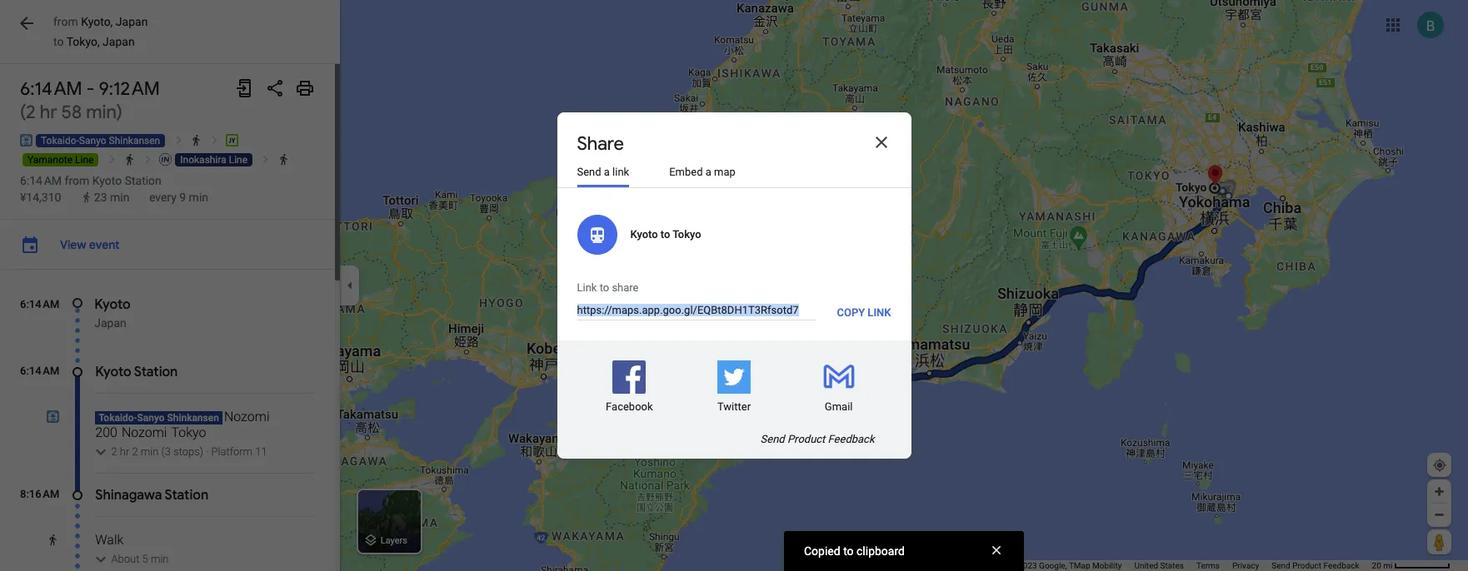 Task type: describe. For each thing, give the bounding box(es) containing it.
view event button
[[52, 230, 128, 260]]

tokaido- for shinkansen icon
[[41, 135, 79, 147]]

3 6:14 am from the top
[[20, 298, 59, 311]]

tokaido-sanyo shinkansen for shinkansen image
[[99, 412, 219, 424]]

copied
[[804, 545, 840, 558]]

)
[[116, 101, 122, 124]]

line for inokashira line
[[229, 154, 247, 166]]

min inside 6:14 am - 9:12 am ( 2 hr 58 min )
[[86, 101, 116, 124]]

©2023
[[1012, 562, 1037, 571]]

1 horizontal spatial walk image
[[124, 153, 136, 166]]

min left the 3
[[141, 446, 159, 458]]

about 5 min
[[111, 553, 169, 566]]

1 horizontal spatial 2
[[111, 446, 117, 458]]

-
[[86, 77, 94, 101]]

view
[[60, 237, 86, 252]]

2 horizontal spatial , then image
[[260, 153, 272, 166]]

show street view coverage image
[[1427, 530, 1451, 555]]

2 horizontal spatial 2
[[132, 446, 138, 458]]

0 horizontal spatial walk image
[[47, 534, 59, 547]]

shinkansen for shinkansen image
[[167, 412, 219, 424]]

tokyo,
[[66, 35, 100, 48]]

twitter
[[717, 401, 751, 413]]

directions from kyoto, japan to tokyo, japan region
[[0, 64, 340, 572]]

to for kyoto to tokyo
[[661, 228, 670, 241]]

about
[[111, 553, 139, 566]]

share
[[577, 132, 624, 156]]

kyoto,
[[81, 15, 113, 28]]

min right 5
[[151, 553, 169, 566]]

4 6:14 am from the top
[[20, 365, 59, 377]]

sanyo for shinkansen image
[[137, 412, 165, 424]]

send for bottom send product feedback button
[[1272, 562, 1290, 571]]

23 min
[[94, 191, 130, 204]]

map data ©2023 google, tmap mobility
[[975, 562, 1122, 571]]

2 horizontal spatial walk image
[[277, 153, 290, 166]]

kyoto for kyoto to tokyo
[[630, 228, 658, 241]]

nozomi for nozomi 200
[[224, 409, 270, 425]]

58
[[61, 101, 82, 124]]

link inside button
[[612, 166, 629, 178]]

google maps element
[[0, 0, 1468, 572]]

inokashira line
[[180, 154, 247, 166]]

tab list inside 'google maps' element
[[557, 159, 911, 188]]

a for send
[[604, 166, 610, 178]]

1 horizontal spatial hr
[[120, 446, 129, 458]]

united states button
[[1134, 561, 1184, 572]]

zoom in image
[[1433, 486, 1446, 498]]

1 vertical spatial send product feedback button
[[1272, 561, 1359, 572]]

a for embed
[[705, 166, 711, 178]]

6:14 am inside 6:14 am - 9:12 am ( 2 hr 58 min )
[[20, 77, 82, 101]]

united
[[1134, 562, 1158, 571]]

send a link button
[[577, 159, 629, 187]]

google,
[[1039, 562, 1067, 571]]

share
[[612, 282, 639, 294]]

to for link to share
[[600, 282, 609, 294]]

embed a map
[[669, 166, 735, 178]]

map
[[714, 166, 735, 178]]

0 horizontal spatial , then image
[[141, 153, 154, 166]]

embed
[[669, 166, 703, 178]]

view event
[[60, 237, 120, 252]]

link inside button
[[868, 306, 891, 319]]

yamanote
[[27, 154, 73, 166]]

feedback inside 'share' dialog
[[828, 433, 874, 446]]

send product feedback for leftmost send product feedback button
[[760, 433, 874, 446]]

1 vertical spatial japan
[[103, 35, 135, 48]]

from inside 6:14 am from kyoto station ¥14,310
[[65, 174, 89, 187]]

3
[[165, 446, 171, 458]]

·
[[206, 446, 209, 458]]

20 mi
[[1372, 562, 1393, 571]]

9:12 am
[[99, 77, 160, 101]]

copy link
[[837, 306, 891, 319]]

train image for yamanote line
[[226, 134, 238, 147]]

data
[[993, 562, 1010, 571]]

shinkansen for shinkansen icon
[[109, 135, 160, 147]]

tmap
[[1069, 562, 1090, 571]]

kyoto for kyoto japan
[[94, 297, 130, 313]]

from kyoto, japan to tokyo, japan
[[53, 15, 148, 48]]

privacy button
[[1232, 561, 1259, 572]]

copy
[[837, 306, 865, 319]]

stops)
[[173, 446, 203, 458]]

tokaido- for shinkansen image
[[99, 412, 137, 424]]

copied to clipboard
[[804, 545, 905, 558]]

shinagawa station
[[95, 487, 208, 504]]

6:14 am - 9:12 am ( 2 hr 58 min )
[[20, 77, 160, 124]]

privacy
[[1232, 562, 1259, 571]]

5
[[142, 553, 148, 566]]



Task type: locate. For each thing, give the bounding box(es) containing it.
0 vertical spatial feedback
[[828, 433, 874, 446]]

0 horizontal spatial tokaido-
[[41, 135, 79, 147]]

link down share
[[612, 166, 629, 178]]

None text field
[[577, 304, 817, 321]]

0 vertical spatial hr
[[40, 101, 57, 124]]

to right 'link'
[[600, 282, 609, 294]]

1 vertical spatial , then image
[[141, 153, 154, 166]]

1 horizontal spatial nozomi
[[224, 409, 270, 425]]

walk image down 8:16 am
[[47, 534, 59, 547]]

link
[[577, 282, 597, 294]]

1 horizontal spatial train image
[[226, 134, 238, 147]]

station down stops)
[[165, 487, 208, 504]]

send inside footer
[[1272, 562, 1290, 571]]

0 vertical spatial , then image
[[172, 134, 185, 147]]

1 vertical spatial send product feedback
[[1272, 562, 1359, 571]]

send product feedback left 20
[[1272, 562, 1359, 571]]

feedback left 20
[[1324, 562, 1359, 571]]

facebook
[[606, 401, 653, 413]]

0 vertical spatial shinkansen
[[109, 135, 160, 147]]

to
[[53, 35, 64, 48], [661, 228, 670, 241], [600, 282, 609, 294], [843, 545, 854, 558]]

a inside send a link button
[[604, 166, 610, 178]]

20 mi button
[[1372, 562, 1451, 571]]

send inside tab list
[[577, 166, 601, 178]]

japan up kyoto station
[[94, 317, 126, 330]]

hr left the 3
[[120, 446, 129, 458]]

gmail button
[[786, 341, 891, 433]]

nozomi
[[224, 409, 270, 425], [122, 425, 167, 441]]

sanyo for shinkansen icon
[[79, 135, 106, 147]]

0 horizontal spatial link
[[612, 166, 629, 178]]

6:14 am up shinkansen image
[[20, 365, 59, 377]]

to right "copied"
[[843, 545, 854, 558]]

platform
[[211, 446, 253, 458]]

share dialog
[[557, 112, 911, 459]]

send for leftmost send product feedback button
[[760, 433, 785, 446]]

2 hr 2 min ( 3 stops) · platform 11
[[111, 446, 267, 458]]

walk image up 23 min
[[124, 153, 136, 166]]

, then image
[[208, 134, 220, 147], [106, 153, 118, 166], [260, 153, 272, 166]]

send for send a link button
[[577, 166, 601, 178]]

0 vertical spatial send
[[577, 166, 601, 178]]

train image left inokashira
[[159, 153, 172, 166]]

0 horizontal spatial (
[[20, 101, 26, 124]]

6:14 am left the -
[[20, 77, 82, 101]]

hr
[[40, 101, 57, 124], [120, 446, 129, 458]]

from up walking image
[[65, 174, 89, 187]]

2 inside 6:14 am - 9:12 am ( 2 hr 58 min )
[[26, 101, 36, 124]]

tab list containing send a link
[[557, 159, 911, 188]]

1 line from the left
[[75, 154, 94, 166]]

send product feedback inside footer
[[1272, 562, 1359, 571]]

tokaido- up 200
[[99, 412, 137, 424]]

copy link button
[[837, 304, 891, 321]]

200
[[95, 425, 117, 441]]

tokaido- up yamanote line
[[41, 135, 79, 147]]

( down "nozomi tokyo"
[[161, 446, 165, 458]]

0 vertical spatial station
[[125, 174, 161, 187]]

nozomi tokyo
[[122, 425, 206, 441]]

zoom out image
[[1433, 509, 1446, 522]]

0 vertical spatial tokyo
[[673, 228, 701, 241]]

line right inokashira
[[229, 154, 247, 166]]

mi
[[1383, 562, 1393, 571]]

shinkansen image
[[47, 411, 59, 423]]

0 horizontal spatial sanyo
[[79, 135, 106, 147]]

1 vertical spatial feedback
[[1324, 562, 1359, 571]]

2
[[26, 101, 36, 124], [111, 446, 117, 458], [132, 446, 138, 458]]

0 vertical spatial japan
[[116, 15, 148, 28]]

show your location image
[[1432, 458, 1447, 473]]

tokyo
[[673, 228, 701, 241], [171, 425, 206, 441]]

station up 'every'
[[125, 174, 161, 187]]

tokaido-sanyo shinkansen
[[41, 135, 160, 147], [99, 412, 219, 424]]

line
[[75, 154, 94, 166], [229, 154, 247, 166]]

send
[[577, 166, 601, 178], [760, 433, 785, 446], [1272, 562, 1290, 571]]

kyoto for kyoto station
[[95, 364, 131, 381]]

1 horizontal spatial send
[[760, 433, 785, 446]]

0 horizontal spatial send
[[577, 166, 601, 178]]

0 horizontal spatial , then image
[[106, 153, 118, 166]]

1 vertical spatial station
[[134, 364, 178, 381]]

6:14 am
[[20, 77, 82, 101], [20, 174, 62, 187], [20, 298, 59, 311], [20, 365, 59, 377]]

9
[[179, 191, 186, 204]]

shinkansen image
[[20, 134, 32, 147]]

1 horizontal spatial link
[[868, 306, 891, 319]]

train image
[[226, 134, 238, 147], [159, 153, 172, 166]]

to down embed
[[661, 228, 670, 241]]

0 horizontal spatial send product feedback button
[[760, 433, 874, 446]]

nozomi 200
[[95, 409, 270, 441]]

0 horizontal spatial hr
[[40, 101, 57, 124]]

every 9 min
[[149, 191, 208, 204]]

walk image right the inokashira line
[[277, 153, 290, 166]]

kyoto up 23 min
[[92, 174, 122, 187]]

product for leftmost send product feedback button
[[787, 433, 825, 446]]

0 vertical spatial send product feedback button
[[760, 433, 874, 446]]

japan inside kyoto japan
[[94, 317, 126, 330]]

tokyo inside 'share' dialog
[[673, 228, 701, 241]]

station for shinagawa
[[165, 487, 208, 504]]

main content containing 6:14 am
[[0, 0, 340, 572]]

hr left 58
[[40, 101, 57, 124]]

twitter button
[[682, 341, 786, 433]]

send product feedback button left 20
[[1272, 561, 1359, 572]]

1 vertical spatial sanyo
[[137, 412, 165, 424]]

a down share
[[604, 166, 610, 178]]

terms
[[1196, 562, 1220, 571]]

1 horizontal spatial a
[[705, 166, 711, 178]]

, then image
[[172, 134, 185, 147], [141, 153, 154, 166]]

0 vertical spatial from
[[53, 15, 78, 28]]

1 vertical spatial train image
[[159, 153, 172, 166]]

0 vertical spatial sanyo
[[79, 135, 106, 147]]

kyoto up share
[[630, 228, 658, 241]]

japan right the kyoto,
[[116, 15, 148, 28]]

1 vertical spatial link
[[868, 306, 891, 319]]

a left map
[[705, 166, 711, 178]]

8:16 am
[[20, 488, 59, 501]]

0 horizontal spatial send product feedback
[[760, 433, 874, 446]]

tokyo inside region
[[171, 425, 206, 441]]

to inside alert
[[843, 545, 854, 558]]

1 horizontal spatial tokyo
[[673, 228, 701, 241]]

nozomi inside nozomi 200
[[224, 409, 270, 425]]

embed a map button
[[669, 159, 735, 187]]

0 vertical spatial link
[[612, 166, 629, 178]]

station
[[125, 174, 161, 187], [134, 364, 178, 381], [165, 487, 208, 504]]

min right 23
[[110, 191, 130, 204]]

shinagawa
[[95, 487, 162, 504]]

1 vertical spatial hr
[[120, 446, 129, 458]]

1 horizontal spatial line
[[229, 154, 247, 166]]

product inside 'share' dialog
[[787, 433, 825, 446]]

1 vertical spatial tokaido-
[[99, 412, 137, 424]]

0 horizontal spatial feedback
[[828, 433, 874, 446]]

11
[[255, 446, 267, 458]]

1 horizontal spatial feedback
[[1324, 562, 1359, 571]]

2 line from the left
[[229, 154, 247, 166]]

nozomi up the 3
[[122, 425, 167, 441]]

event
[[89, 237, 120, 252]]

shinkansen up "nozomi tokyo"
[[167, 412, 219, 424]]

2 a from the left
[[705, 166, 711, 178]]

1 vertical spatial tokyo
[[171, 425, 206, 441]]

shinkansen down )
[[109, 135, 160, 147]]

min
[[86, 101, 116, 124], [110, 191, 130, 204], [189, 191, 208, 204], [141, 446, 159, 458], [151, 553, 169, 566]]

map
[[975, 562, 991, 571]]

product
[[787, 433, 825, 446], [1292, 562, 1322, 571]]

send product feedback button
[[760, 433, 874, 446], [1272, 561, 1359, 572]]

nozomi up 11 at the bottom left of the page
[[224, 409, 270, 425]]

to for copied to clipboard
[[843, 545, 854, 558]]

train image up the inokashira line
[[226, 134, 238, 147]]

, then image right walk icon
[[208, 134, 220, 147]]

min right 9 on the left top of the page
[[189, 191, 208, 204]]

send product feedback inside 'share' dialog
[[760, 433, 874, 446]]

kyoto
[[92, 174, 122, 187], [630, 228, 658, 241], [94, 297, 130, 313], [95, 364, 131, 381]]

( up shinkansen icon
[[20, 101, 26, 124]]

a
[[604, 166, 610, 178], [705, 166, 711, 178]]

2 horizontal spatial send
[[1272, 562, 1290, 571]]

states
[[1160, 562, 1184, 571]]

¥14,310
[[20, 191, 61, 204]]

to left the tokyo,
[[53, 35, 64, 48]]

1 horizontal spatial , then image
[[208, 134, 220, 147]]

walking image
[[81, 192, 93, 204]]

0 horizontal spatial line
[[75, 154, 94, 166]]

copied to clipboard alert
[[784, 532, 1024, 572]]

0 vertical spatial tokaido-sanyo shinkansen
[[41, 135, 160, 147]]

0 vertical spatial send product feedback
[[760, 433, 874, 446]]

united states
[[1134, 562, 1184, 571]]

0 vertical spatial (
[[20, 101, 26, 124]]

to inside from kyoto, japan to tokyo, japan
[[53, 35, 64, 48]]

walk
[[95, 532, 124, 548]]

walk image
[[190, 134, 203, 147]]

shinkansen
[[109, 135, 160, 147], [167, 412, 219, 424]]

kyoto japan
[[94, 297, 130, 330]]

sanyo up "nozomi tokyo"
[[137, 412, 165, 424]]

1 vertical spatial (
[[161, 446, 165, 458]]

( inside 6:14 am - 9:12 am ( 2 hr 58 min )
[[20, 101, 26, 124]]

6:14 am from kyoto station ¥14,310
[[20, 174, 161, 204]]

kyoto inside 'share' dialog
[[630, 228, 658, 241]]

from inside from kyoto, japan to tokyo, japan
[[53, 15, 78, 28]]

1 vertical spatial shinkansen
[[167, 412, 219, 424]]

product right privacy
[[1292, 562, 1322, 571]]

0 vertical spatial tokaido-
[[41, 135, 79, 147]]

kyoto inside 6:14 am from kyoto station ¥14,310
[[92, 174, 122, 187]]

0 horizontal spatial a
[[604, 166, 610, 178]]

layers
[[381, 536, 407, 547]]

send a link
[[577, 166, 629, 178]]

link right copy
[[868, 306, 891, 319]]

1 vertical spatial tokaido-sanyo shinkansen
[[99, 412, 219, 424]]

from up the tokyo,
[[53, 15, 78, 28]]

2 left the 3
[[132, 446, 138, 458]]

tokyo down embed
[[673, 228, 701, 241]]

2 vertical spatial send
[[1272, 562, 1290, 571]]

6:14 am left kyoto japan
[[20, 298, 59, 311]]

2 up shinkansen icon
[[26, 101, 36, 124]]

feedback inside footer
[[1324, 562, 1359, 571]]

send product feedback for bottom send product feedback button
[[1272, 562, 1359, 571]]

footer
[[975, 561, 1372, 572]]

0 horizontal spatial shinkansen
[[109, 135, 160, 147]]

, then image up 6:14 am from kyoto station ¥14,310
[[106, 153, 118, 166]]

1 horizontal spatial (
[[161, 446, 165, 458]]

tokaido-
[[41, 135, 79, 147], [99, 412, 137, 424]]

0 horizontal spatial tokyo
[[171, 425, 206, 441]]

yamanote line
[[27, 154, 94, 166]]

0 vertical spatial train image
[[226, 134, 238, 147]]

link to share
[[577, 282, 639, 294]]

kyoto to tokyo
[[630, 228, 701, 241]]

1 a from the left
[[604, 166, 610, 178]]

japan down the kyoto,
[[103, 35, 135, 48]]

, then image right the inokashira line
[[260, 153, 272, 166]]

tokaido-sanyo shinkansen up "nozomi tokyo"
[[99, 412, 219, 424]]

send product feedback button down gmail
[[760, 433, 874, 446]]

1 vertical spatial send
[[760, 433, 785, 446]]

mobility
[[1092, 562, 1122, 571]]

line up 6:14 am from kyoto station ¥14,310
[[75, 154, 94, 166]]

1 horizontal spatial , then image
[[172, 134, 185, 147]]

a inside 'embed a map' button
[[705, 166, 711, 178]]

0 horizontal spatial product
[[787, 433, 825, 446]]

product down gmail
[[787, 433, 825, 446]]

inokashira
[[180, 154, 226, 166]]

product inside button
[[1292, 562, 1322, 571]]

main content
[[0, 0, 340, 572]]

1 horizontal spatial send product feedback
[[1272, 562, 1359, 571]]

0 vertical spatial product
[[787, 433, 825, 446]]

23
[[94, 191, 107, 204]]

station inside 6:14 am from kyoto station ¥14,310
[[125, 174, 161, 187]]

tab list
[[557, 159, 911, 188]]

20
[[1372, 562, 1381, 571]]

kyoto down the event
[[94, 297, 130, 313]]

, then image left walk icon
[[172, 134, 185, 147]]

nozomi for nozomi tokyo
[[122, 425, 167, 441]]

2 6:14 am from the top
[[20, 174, 62, 187]]

1 vertical spatial from
[[65, 174, 89, 187]]

1 6:14 am from the top
[[20, 77, 82, 101]]

tokaido-sanyo shinkansen for shinkansen icon
[[41, 135, 160, 147]]

station up nozomi 200
[[134, 364, 178, 381]]

line for yamanote line
[[75, 154, 94, 166]]

none text field inside 'share' dialog
[[577, 304, 817, 321]]

collapse side panel image
[[341, 277, 359, 295]]

kyoto down kyoto japan
[[95, 364, 131, 381]]

6:14 am up ¥14,310
[[20, 174, 62, 187]]

walk image
[[124, 153, 136, 166], [277, 153, 290, 166], [47, 534, 59, 547]]

0 horizontal spatial 2
[[26, 101, 36, 124]]

, then image up 'every'
[[141, 153, 154, 166]]

1 vertical spatial product
[[1292, 562, 1322, 571]]

1 horizontal spatial sanyo
[[137, 412, 165, 424]]

sanyo down 58
[[79, 135, 106, 147]]

station for kyoto
[[134, 364, 178, 381]]

send product feedback
[[760, 433, 874, 446], [1272, 562, 1359, 571]]

1 horizontal spatial tokaido-
[[99, 412, 137, 424]]

2 down 200
[[111, 446, 117, 458]]

facebook button
[[577, 341, 682, 433]]

from
[[53, 15, 78, 28], [65, 174, 89, 187]]

feedback down gmail
[[828, 433, 874, 446]]

gmail
[[825, 401, 853, 413]]

clipboard
[[857, 545, 905, 558]]

footer containing map data ©2023 google, tmap mobility
[[975, 561, 1372, 572]]

0 horizontal spatial train image
[[159, 153, 172, 166]]

kyoto station
[[95, 364, 178, 381]]

link
[[612, 166, 629, 178], [868, 306, 891, 319]]

hr inside 6:14 am - 9:12 am ( 2 hr 58 min )
[[40, 101, 57, 124]]

footer inside 'google maps' element
[[975, 561, 1372, 572]]

min right 58
[[86, 101, 116, 124]]

train image for inokashira line
[[159, 153, 172, 166]]

terms button
[[1196, 561, 1220, 572]]

6:14 am inside 6:14 am from kyoto station ¥14,310
[[20, 174, 62, 187]]

tokyo up stops)
[[171, 425, 206, 441]]

japan
[[116, 15, 148, 28], [103, 35, 135, 48], [94, 317, 126, 330]]

product for bottom send product feedback button
[[1292, 562, 1322, 571]]

1 horizontal spatial send product feedback button
[[1272, 561, 1359, 572]]

2 vertical spatial japan
[[94, 317, 126, 330]]

1 horizontal spatial product
[[1292, 562, 1322, 571]]

2 vertical spatial station
[[165, 487, 208, 504]]

0 horizontal spatial nozomi
[[122, 425, 167, 441]]

every
[[149, 191, 176, 204]]

tokaido-sanyo shinkansen down )
[[41, 135, 160, 147]]

send product feedback down gmail
[[760, 433, 874, 446]]

1 horizontal spatial shinkansen
[[167, 412, 219, 424]]



Task type: vqa. For each thing, say whether or not it's contained in the screenshot.
, then image to the left
yes



